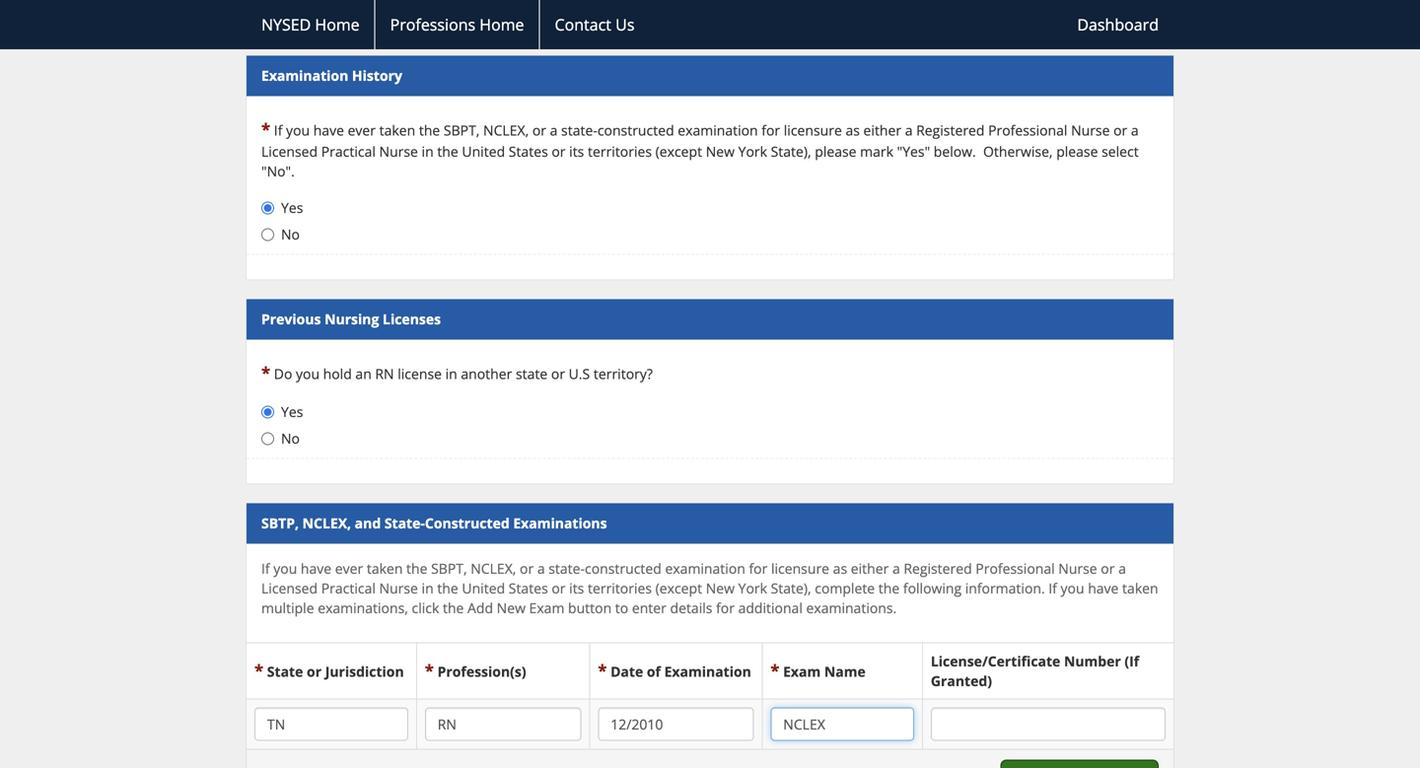 Task type: vqa. For each thing, say whether or not it's contained in the screenshot.
radio
no



Task type: describe. For each thing, give the bounding box(es) containing it.
button
[[568, 599, 612, 618]]

exam inside the * exam name
[[784, 663, 821, 682]]

taken inside the * if you have ever taken the sbpt, nclex, or a state-constructed examination for licensure as either a registered professional nurse or a licensed practical nurse in the united states or its territories (except new york state), please mark "yes" below.  otherwise, please select "no".
[[380, 121, 416, 140]]

state), inside the * if you have ever taken the sbpt, nclex, or a state-constructed examination for licensure as either a registered professional nurse or a licensed practical nurse in the united states or its territories (except new york state), please mark "yes" below.  otherwise, please select "no".
[[771, 142, 812, 161]]

professions home
[[390, 14, 524, 35]]

history
[[352, 66, 403, 85]]

york inside the * if you have ever taken the sbpt, nclex, or a state-constructed examination for licensure as either a registered professional nurse or a licensed practical nurse in the united states or its territories (except new york state), please mark "yes" below.  otherwise, please select "no".
[[739, 142, 768, 161]]

nurse down history
[[379, 142, 418, 161]]

an
[[356, 365, 372, 384]]

professions
[[390, 14, 476, 35]]

2 vertical spatial if
[[1049, 579, 1058, 598]]

granted)
[[931, 672, 993, 691]]

nurse up number
[[1059, 560, 1098, 578]]

select
[[1102, 142, 1139, 161]]

united inside if you have ever taken the sbpt, nclex, or a state-constructed examination for licensure as either a registered professional nurse or a licensed practical nurse in the united states or its territories (except new york state), complete the following information. if you have taken multiple examinations, click the add new exam button to enter details for additional examinations.
[[462, 579, 505, 598]]

(if
[[1125, 652, 1140, 671]]

us
[[616, 14, 635, 35]]

"yes"
[[898, 142, 931, 161]]

* do you hold an rn license in another state or u.s territory?
[[261, 362, 653, 385]]

1 vertical spatial taken
[[367, 560, 403, 578]]

nysed home
[[261, 14, 360, 35]]

licenses
[[383, 310, 441, 329]]

state), inside if you have ever taken the sbpt, nclex, or a state-constructed examination for licensure as either a registered professional nurse or a licensed practical nurse in the united states or its territories (except new york state), complete the following information. if you have taken multiple examinations, click the add new exam button to enter details for additional examinations.
[[771, 579, 812, 598]]

contact
[[555, 14, 612, 35]]

2 vertical spatial have
[[1089, 579, 1119, 598]]

2 vertical spatial new
[[497, 599, 526, 618]]

you right the information.
[[1061, 579, 1085, 598]]

you inside the * if you have ever taken the sbpt, nclex, or a state-constructed examination for licensure as either a registered professional nurse or a licensed practical nurse in the united states or its territories (except new york state), please mark "yes" below.  otherwise, please select "no".
[[286, 121, 310, 140]]

of
[[647, 663, 661, 682]]

no for * do you hold an rn license in another state or u.s territory?
[[281, 429, 300, 448]]

ever inside the * if you have ever taken the sbpt, nclex, or a state-constructed examination for licensure as either a registered professional nurse or a licensed practical nurse in the united states or its territories (except new york state), please mark "yes" below.  otherwise, please select "no".
[[348, 121, 376, 140]]

add
[[468, 599, 493, 618]]

profession(s)
[[438, 663, 527, 682]]

license/certificate
[[931, 652, 1061, 671]]

registered inside if you have ever taken the sbpt, nclex, or a state-constructed examination for licensure as either a registered professional nurse or a licensed practical nurse in the united states or its territories (except new york state), complete the following information. if you have taken multiple examinations, click the add new exam button to enter details for additional examinations.
[[904, 560, 973, 578]]

previous
[[261, 310, 321, 329]]

license/certificate number (if granted)
[[931, 652, 1140, 691]]

state- inside if you have ever taken the sbpt, nclex, or a state-constructed examination for licensure as either a registered professional nurse or a licensed practical nurse in the united states or its territories (except new york state), complete the following information. if you have taken multiple examinations, click the add new exam button to enter details for additional examinations.
[[549, 560, 585, 578]]

1 vertical spatial have
[[301, 560, 332, 578]]

u.s
[[569, 365, 590, 384]]

do
[[274, 365, 292, 384]]

nurse up select
[[1072, 121, 1111, 140]]

click
[[412, 599, 439, 618]]

* for * if you have ever taken the sbpt, nclex, or a state-constructed examination for licensure as either a registered professional nurse or a licensed practical nurse in the united states or its territories (except new york state), please mark "yes" below.  otherwise, please select "no".
[[261, 118, 271, 141]]

mark
[[861, 142, 894, 161]]

details
[[671, 599, 713, 618]]

examinations,
[[318, 599, 408, 618]]

constructed inside the * if you have ever taken the sbpt, nclex, or a state-constructed examination for licensure as either a registered professional nurse or a licensed practical nurse in the united states or its territories (except new york state), please mark "yes" below.  otherwise, please select "no".
[[598, 121, 675, 140]]

Yes radio
[[261, 202, 274, 215]]

nclex, inside the * if you have ever taken the sbpt, nclex, or a state-constructed examination for licensure as either a registered professional nurse or a licensed practical nurse in the united states or its territories (except new york state), please mark "yes" below.  otherwise, please select "no".
[[484, 121, 529, 140]]

jurisdiction
[[325, 663, 404, 682]]

yes for * if you have ever taken the sbpt, nclex, or a state-constructed examination for licensure as either a registered professional nurse or a licensed practical nurse in the united states or its territories (except new york state), please mark "yes" below.  otherwise, please select "no".
[[281, 199, 303, 217]]

No radio
[[261, 229, 274, 241]]

professional inside if you have ever taken the sbpt, nclex, or a state-constructed examination for licensure as either a registered professional nurse or a licensed practical nurse in the united states or its territories (except new york state), complete the following information. if you have taken multiple examinations, click the add new exam button to enter details for additional examinations.
[[976, 560, 1055, 578]]

york inside if you have ever taken the sbpt, nclex, or a state-constructed examination for licensure as either a registered professional nurse or a licensed practical nurse in the united states or its territories (except new york state), complete the following information. if you have taken multiple examinations, click the add new exam button to enter details for additional examinations.
[[739, 579, 768, 598]]

professions home link
[[375, 0, 539, 49]]

or inside * do you hold an rn license in another state or u.s territory?
[[552, 365, 565, 384]]

no for * if you have ever taken the sbpt, nclex, or a state-constructed examination for licensure as either a registered professional nurse or a licensed practical nurse in the united states or its territories (except new york state), please mark "yes" below.  otherwise, please select "no".
[[281, 225, 300, 244]]

* date of examination
[[598, 660, 752, 683]]

as inside if you have ever taken the sbpt, nclex, or a state-constructed examination for licensure as either a registered professional nurse or a licensed practical nurse in the united states or its territories (except new york state), complete the following information. if you have taken multiple examinations, click the add new exam button to enter details for additional examinations.
[[833, 560, 848, 578]]

examination inside * date of examination
[[665, 663, 752, 682]]

0 horizontal spatial examination
[[261, 66, 349, 85]]

as inside the * if you have ever taken the sbpt, nclex, or a state-constructed examination for licensure as either a registered professional nurse or a licensed practical nurse in the united states or its territories (except new york state), please mark "yes" below.  otherwise, please select "no".
[[846, 121, 860, 140]]

* for * date of examination
[[598, 660, 607, 683]]

date
[[611, 663, 644, 682]]

state
[[267, 663, 303, 682]]

hold
[[323, 365, 352, 384]]

either inside the * if you have ever taken the sbpt, nclex, or a state-constructed examination for licensure as either a registered professional nurse or a licensed practical nurse in the united states or its territories (except new york state), please mark "yes" below.  otherwise, please select "no".
[[864, 121, 902, 140]]

professional inside the * if you have ever taken the sbpt, nclex, or a state-constructed examination for licensure as either a registered professional nurse or a licensed practical nurse in the united states or its territories (except new york state), please mark "yes" below.  otherwise, please select "no".
[[989, 121, 1068, 140]]

dashboard
[[1078, 14, 1159, 35]]

licensure inside the * if you have ever taken the sbpt, nclex, or a state-constructed examination for licensure as either a registered professional nurse or a licensed practical nurse in the united states or its territories (except new york state), please mark "yes" below.  otherwise, please select "no".
[[784, 121, 843, 140]]

rn
[[375, 365, 394, 384]]

in inside the * if you have ever taken the sbpt, nclex, or a state-constructed examination for licensure as either a registered professional nurse or a licensed practical nurse in the united states or its territories (except new york state), please mark "yes" below.  otherwise, please select "no".
[[422, 142, 434, 161]]

* for * profession(s)
[[425, 660, 434, 683]]

2 please from the left
[[1057, 142, 1099, 161]]

practical inside the * if you have ever taken the sbpt, nclex, or a state-constructed examination for licensure as either a registered professional nurse or a licensed practical nurse in the united states or its territories (except new york state), please mark "yes" below.  otherwise, please select "no".
[[321, 142, 376, 161]]

1 vertical spatial nclex,
[[303, 514, 351, 533]]

licensed inside if you have ever taken the sbpt, nclex, or a state-constructed examination for licensure as either a registered professional nurse or a licensed practical nurse in the united states or its territories (except new york state), complete the following information. if you have taken multiple examinations, click the add new exam button to enter details for additional examinations.
[[261, 579, 318, 598]]

nursing
[[325, 310, 379, 329]]

another
[[461, 365, 512, 384]]

you inside * do you hold an rn license in another state or u.s territory?
[[296, 365, 320, 384]]

constructed
[[425, 514, 510, 533]]

home for nysed home
[[315, 14, 360, 35]]

information.
[[966, 579, 1046, 598]]

contact us link
[[539, 0, 650, 49]]

ever inside if you have ever taken the sbpt, nclex, or a state-constructed examination for licensure as either a registered professional nurse or a licensed practical nurse in the united states or its territories (except new york state), complete the following information. if you have taken multiple examinations, click the add new exam button to enter details for additional examinations.
[[335, 560, 363, 578]]

state-
[[385, 514, 425, 533]]

its inside the * if you have ever taken the sbpt, nclex, or a state-constructed examination for licensure as either a registered professional nurse or a licensed practical nurse in the united states or its territories (except new york state), please mark "yes" below.  otherwise, please select "no".
[[570, 142, 585, 161]]



Task type: locate. For each thing, give the bounding box(es) containing it.
if right the information.
[[1049, 579, 1058, 598]]

* left date
[[598, 660, 607, 683]]

* state or jurisdiction
[[255, 660, 404, 683]]

0 vertical spatial practical
[[321, 142, 376, 161]]

if you have ever taken the sbpt, nclex, or a state-constructed examination for licensure as either a registered professional nurse or a licensed practical nurse in the united states or its territories (except new york state), complete the following information. if you have taken multiple examinations, click the add new exam button to enter details for additional examinations.
[[261, 560, 1159, 618]]

state
[[516, 365, 548, 384]]

contact us
[[555, 14, 635, 35]]

0 vertical spatial examination
[[261, 66, 349, 85]]

yes right yes option
[[281, 403, 303, 422]]

licensed
[[261, 142, 318, 161], [261, 579, 318, 598]]

progress bar
[[261, 0, 441, 2]]

for
[[762, 121, 781, 140], [749, 560, 768, 578], [716, 599, 735, 618]]

1 practical from the top
[[321, 142, 376, 161]]

0 vertical spatial registered
[[917, 121, 985, 140]]

0 horizontal spatial if
[[261, 560, 270, 578]]

1 please from the left
[[815, 142, 857, 161]]

2 no from the top
[[281, 429, 300, 448]]

additional
[[739, 599, 803, 618]]

complete
[[815, 579, 875, 598]]

practical inside if you have ever taken the sbpt, nclex, or a state-constructed examination for licensure as either a registered professional nurse or a licensed practical nurse in the united states or its territories (except new york state), complete the following information. if you have taken multiple examinations, click the add new exam button to enter details for additional examinations.
[[321, 579, 376, 598]]

the
[[419, 121, 440, 140], [437, 142, 459, 161], [407, 560, 428, 578], [437, 579, 459, 598], [879, 579, 900, 598], [443, 599, 464, 618]]

1 vertical spatial new
[[706, 579, 735, 598]]

* left the profession(s)
[[425, 660, 434, 683]]

home
[[315, 14, 360, 35], [480, 14, 524, 35]]

home right nysed
[[315, 14, 360, 35]]

1 no from the top
[[281, 225, 300, 244]]

below.
[[934, 142, 977, 161]]

0 vertical spatial licensed
[[261, 142, 318, 161]]

examinations.
[[807, 599, 897, 618]]

either up complete
[[851, 560, 889, 578]]

1 vertical spatial sbpt,
[[431, 560, 467, 578]]

2 (except from the top
[[656, 579, 703, 598]]

taken down history
[[380, 121, 416, 140]]

1 vertical spatial york
[[739, 579, 768, 598]]

1 vertical spatial states
[[509, 579, 548, 598]]

2 vertical spatial for
[[716, 599, 735, 618]]

0 horizontal spatial home
[[315, 14, 360, 35]]

if up "no".
[[274, 121, 283, 140]]

2 vertical spatial taken
[[1123, 579, 1159, 598]]

yes right yes radio
[[281, 199, 303, 217]]

either
[[864, 121, 902, 140], [851, 560, 889, 578]]

have inside the * if you have ever taken the sbpt, nclex, or a state-constructed examination for licensure as either a registered professional nurse or a licensed practical nurse in the united states or its territories (except new york state), please mark "yes" below.  otherwise, please select "no".
[[314, 121, 344, 140]]

constructed inside if you have ever taken the sbpt, nclex, or a state-constructed examination for licensure as either a registered professional nurse or a licensed practical nurse in the united states or its territories (except new york state), complete the following information. if you have taken multiple examinations, click the add new exam button to enter details for additional examinations.
[[585, 560, 662, 578]]

1 horizontal spatial please
[[1057, 142, 1099, 161]]

1 vertical spatial in
[[446, 365, 458, 384]]

* exam name
[[771, 660, 866, 683]]

1 vertical spatial territories
[[588, 579, 652, 598]]

"no".
[[261, 162, 295, 181]]

you
[[286, 121, 310, 140], [296, 365, 320, 384], [274, 560, 297, 578], [1061, 579, 1085, 598]]

if inside the * if you have ever taken the sbpt, nclex, or a state-constructed examination for licensure as either a registered professional nurse or a licensed practical nurse in the united states or its territories (except new york state), please mark "yes" below.  otherwise, please select "no".
[[274, 121, 283, 140]]

sbpt,
[[444, 121, 480, 140], [431, 560, 467, 578]]

2 york from the top
[[739, 579, 768, 598]]

0 vertical spatial state-
[[561, 121, 598, 140]]

dashboard link
[[1063, 0, 1174, 49]]

previous nursing licenses
[[261, 310, 441, 329]]

sbtp,
[[261, 514, 299, 533]]

1 vertical spatial ever
[[335, 560, 363, 578]]

you right do
[[296, 365, 320, 384]]

nurse
[[1072, 121, 1111, 140], [379, 142, 418, 161], [1059, 560, 1098, 578], [379, 579, 418, 598]]

* for * state or jurisdiction
[[255, 660, 264, 683]]

please left select
[[1057, 142, 1099, 161]]

licensure inside if you have ever taken the sbpt, nclex, or a state-constructed examination for licensure as either a registered professional nurse or a licensed practical nurse in the united states or its territories (except new york state), complete the following information. if you have taken multiple examinations, click the add new exam button to enter details for additional examinations.
[[772, 560, 830, 578]]

1 horizontal spatial examination
[[665, 663, 752, 682]]

have down examination history
[[314, 121, 344, 140]]

1 (except from the top
[[656, 142, 703, 161]]

sbtp, nclex, and state-constructed examinations
[[261, 514, 607, 533]]

0 horizontal spatial exam
[[529, 599, 565, 618]]

examination right of
[[665, 663, 752, 682]]

1 its from the top
[[570, 142, 585, 161]]

registered up below.
[[917, 121, 985, 140]]

in
[[422, 142, 434, 161], [446, 365, 458, 384], [422, 579, 434, 598]]

examinations
[[513, 514, 607, 533]]

1 vertical spatial state),
[[771, 579, 812, 598]]

practical down examination history
[[321, 142, 376, 161]]

exam left name
[[784, 663, 821, 682]]

1 vertical spatial if
[[261, 560, 270, 578]]

no right no option
[[281, 429, 300, 448]]

1 state), from the top
[[771, 142, 812, 161]]

* down additional on the right bottom of the page
[[771, 660, 780, 683]]

* for * do you hold an rn license in another state or u.s territory?
[[261, 362, 271, 385]]

following
[[904, 579, 962, 598]]

taken
[[380, 121, 416, 140], [367, 560, 403, 578], [1123, 579, 1159, 598]]

taken up 'examinations,'
[[367, 560, 403, 578]]

practical
[[321, 142, 376, 161], [321, 579, 376, 598]]

0 vertical spatial if
[[274, 121, 283, 140]]

enter
[[632, 599, 667, 618]]

registered inside the * if you have ever taken the sbpt, nclex, or a state-constructed examination for licensure as either a registered professional nurse or a licensed practical nurse in the united states or its territories (except new york state), please mark "yes" below.  otherwise, please select "no".
[[917, 121, 985, 140]]

licensed up "no".
[[261, 142, 318, 161]]

0 vertical spatial constructed
[[598, 121, 675, 140]]

exam inside if you have ever taken the sbpt, nclex, or a state-constructed examination for licensure as either a registered professional nurse or a licensed practical nurse in the united states or its territories (except new york state), complete the following information. if you have taken multiple examinations, click the add new exam button to enter details for additional examinations.
[[529, 599, 565, 618]]

1 vertical spatial exam
[[784, 663, 821, 682]]

1 vertical spatial for
[[749, 560, 768, 578]]

0 vertical spatial licensure
[[784, 121, 843, 140]]

1 horizontal spatial if
[[274, 121, 283, 140]]

exam
[[529, 599, 565, 618], [784, 663, 821, 682]]

sbpt, inside if you have ever taken the sbpt, nclex, or a state-constructed examination for licensure as either a registered professional nurse or a licensed practical nurse in the united states or its territories (except new york state), complete the following information. if you have taken multiple examinations, click the add new exam button to enter details for additional examinations.
[[431, 560, 467, 578]]

as
[[846, 121, 860, 140], [833, 560, 848, 578]]

0 vertical spatial for
[[762, 121, 781, 140]]

1 vertical spatial no
[[281, 429, 300, 448]]

None text field
[[598, 708, 754, 742], [771, 708, 915, 742], [598, 708, 754, 742], [771, 708, 915, 742]]

2 its from the top
[[570, 579, 585, 598]]

licensed inside the * if you have ever taken the sbpt, nclex, or a state-constructed examination for licensure as either a registered professional nurse or a licensed practical nurse in the united states or its territories (except new york state), please mark "yes" below.  otherwise, please select "no".
[[261, 142, 318, 161]]

either up mark
[[864, 121, 902, 140]]

1 vertical spatial practical
[[321, 579, 376, 598]]

state),
[[771, 142, 812, 161], [771, 579, 812, 598]]

* left state
[[255, 660, 264, 683]]

registered
[[917, 121, 985, 140], [904, 560, 973, 578]]

home for professions home
[[480, 14, 524, 35]]

state- inside the * if you have ever taken the sbpt, nclex, or a state-constructed examination for licensure as either a registered professional nurse or a licensed practical nurse in the united states or its territories (except new york state), please mark "yes" below.  otherwise, please select "no".
[[561, 121, 598, 140]]

in inside * do you hold an rn license in another state or u.s territory?
[[446, 365, 458, 384]]

either inside if you have ever taken the sbpt, nclex, or a state-constructed examination for licensure as either a registered professional nurse or a licensed practical nurse in the united states or its territories (except new york state), complete the following information. if you have taken multiple examinations, click the add new exam button to enter details for additional examinations.
[[851, 560, 889, 578]]

2 vertical spatial in
[[422, 579, 434, 598]]

yes
[[281, 199, 303, 217], [281, 403, 303, 422]]

0 vertical spatial no
[[281, 225, 300, 244]]

multiple
[[261, 599, 314, 618]]

0 vertical spatial its
[[570, 142, 585, 161]]

1 territories from the top
[[588, 142, 652, 161]]

no right no radio
[[281, 225, 300, 244]]

0 vertical spatial either
[[864, 121, 902, 140]]

territories inside the * if you have ever taken the sbpt, nclex, or a state-constructed examination for licensure as either a registered professional nurse or a licensed practical nurse in the united states or its territories (except new york state), please mark "yes" below.  otherwise, please select "no".
[[588, 142, 652, 161]]

if up multiple
[[261, 560, 270, 578]]

examination history
[[261, 66, 403, 85]]

0 vertical spatial new
[[706, 142, 735, 161]]

have up multiple
[[301, 560, 332, 578]]

2 home from the left
[[480, 14, 524, 35]]

0 vertical spatial exam
[[529, 599, 565, 618]]

registered up following
[[904, 560, 973, 578]]

its inside if you have ever taken the sbpt, nclex, or a state-constructed examination for licensure as either a registered professional nurse or a licensed practical nurse in the united states or its territories (except new york state), complete the following information. if you have taken multiple examinations, click the add new exam button to enter details for additional examinations.
[[570, 579, 585, 598]]

nysed home link
[[247, 0, 375, 49]]

examination
[[261, 66, 349, 85], [665, 663, 752, 682]]

united inside the * if you have ever taken the sbpt, nclex, or a state-constructed examination for licensure as either a registered professional nurse or a licensed practical nurse in the united states or its territories (except new york state), please mark "yes" below.  otherwise, please select "no".
[[462, 142, 505, 161]]

1 yes from the top
[[281, 199, 303, 217]]

* left do
[[261, 362, 271, 385]]

1 vertical spatial as
[[833, 560, 848, 578]]

examination down nysed home link on the left of page
[[261, 66, 349, 85]]

number
[[1065, 652, 1122, 671]]

0 vertical spatial territories
[[588, 142, 652, 161]]

0 vertical spatial yes
[[281, 199, 303, 217]]

licensure
[[784, 121, 843, 140], [772, 560, 830, 578]]

ever
[[348, 121, 376, 140], [335, 560, 363, 578]]

1 vertical spatial (except
[[656, 579, 703, 598]]

(except inside the * if you have ever taken the sbpt, nclex, or a state-constructed examination for licensure as either a registered professional nurse or a licensed practical nurse in the united states or its territories (except new york state), please mark "yes" below.  otherwise, please select "no".
[[656, 142, 703, 161]]

a
[[550, 121, 558, 140], [906, 121, 913, 140], [1132, 121, 1139, 140], [538, 560, 545, 578], [893, 560, 901, 578], [1119, 560, 1127, 578]]

practical up 'examinations,'
[[321, 579, 376, 598]]

states inside the * if you have ever taken the sbpt, nclex, or a state-constructed examination for licensure as either a registered professional nurse or a licensed practical nurse in the united states or its territories (except new york state), please mark "yes" below.  otherwise, please select "no".
[[509, 142, 548, 161]]

1 vertical spatial united
[[462, 579, 505, 598]]

1 licensed from the top
[[261, 142, 318, 161]]

1 horizontal spatial home
[[480, 14, 524, 35]]

0 horizontal spatial please
[[815, 142, 857, 161]]

2 territories from the top
[[588, 579, 652, 598]]

(except inside if you have ever taken the sbpt, nclex, or a state-constructed examination for licensure as either a registered professional nurse or a licensed practical nurse in the united states or its territories (except new york state), complete the following information. if you have taken multiple examinations, click the add new exam button to enter details for additional examinations.
[[656, 579, 703, 598]]

new inside the * if you have ever taken the sbpt, nclex, or a state-constructed examination for licensure as either a registered professional nurse or a licensed practical nurse in the united states or its territories (except new york state), please mark "yes" below.  otherwise, please select "no".
[[706, 142, 735, 161]]

1 united from the top
[[462, 142, 505, 161]]

united
[[462, 142, 505, 161], [462, 579, 505, 598]]

sbpt, inside the * if you have ever taken the sbpt, nclex, or a state-constructed examination for licensure as either a registered professional nurse or a licensed practical nurse in the united states or its territories (except new york state), please mark "yes" below.  otherwise, please select "no".
[[444, 121, 480, 140]]

1 vertical spatial either
[[851, 560, 889, 578]]

0 vertical spatial york
[[739, 142, 768, 161]]

0 vertical spatial professional
[[989, 121, 1068, 140]]

examination inside the * if you have ever taken the sbpt, nclex, or a state-constructed examination for licensure as either a registered professional nurse or a licensed practical nurse in the united states or its territories (except new york state), please mark "yes" below.  otherwise, please select "no".
[[678, 121, 758, 140]]

0 vertical spatial have
[[314, 121, 344, 140]]

Yes radio
[[261, 406, 274, 419]]

taken up (if
[[1123, 579, 1159, 598]]

2 practical from the top
[[321, 579, 376, 598]]

1 home from the left
[[315, 14, 360, 35]]

territories inside if you have ever taken the sbpt, nclex, or a state-constructed examination for licensure as either a registered professional nurse or a licensed practical nurse in the united states or its territories (except new york state), complete the following information. if you have taken multiple examinations, click the add new exam button to enter details for additional examinations.
[[588, 579, 652, 598]]

home right professions
[[480, 14, 524, 35]]

* for * exam name
[[771, 660, 780, 683]]

states
[[509, 142, 548, 161], [509, 579, 548, 598]]

0 vertical spatial sbpt,
[[444, 121, 480, 140]]

state), left mark
[[771, 142, 812, 161]]

no
[[281, 225, 300, 244], [281, 429, 300, 448]]

licensed up multiple
[[261, 579, 318, 598]]

nurse up click
[[379, 579, 418, 598]]

* inside the * if you have ever taken the sbpt, nclex, or a state-constructed examination for licensure as either a registered professional nurse or a licensed practical nurse in the united states or its territories (except new york state), please mark "yes" below.  otherwise, please select "no".
[[261, 118, 271, 141]]

ever down history
[[348, 121, 376, 140]]

1 vertical spatial professional
[[976, 560, 1055, 578]]

0 vertical spatial state),
[[771, 142, 812, 161]]

you up "no".
[[286, 121, 310, 140]]

please
[[815, 142, 857, 161], [1057, 142, 1099, 161]]

have up number
[[1089, 579, 1119, 598]]

states inside if you have ever taken the sbpt, nclex, or a state-constructed examination for licensure as either a registered professional nurse or a licensed practical nurse in the united states or its territories (except new york state), complete the following information. if you have taken multiple examinations, click the add new exam button to enter details for additional examinations.
[[509, 579, 548, 598]]

0 vertical spatial united
[[462, 142, 505, 161]]

its
[[570, 142, 585, 161], [570, 579, 585, 598]]

1 vertical spatial constructed
[[585, 560, 662, 578]]

2 states from the top
[[509, 579, 548, 598]]

or inside the * state or jurisdiction
[[307, 663, 322, 682]]

yes for * do you hold an rn license in another state or u.s territory?
[[281, 403, 303, 422]]

0 vertical spatial taken
[[380, 121, 416, 140]]

and
[[355, 514, 381, 533]]

2 yes from the top
[[281, 403, 303, 422]]

0 vertical spatial ever
[[348, 121, 376, 140]]

0 vertical spatial states
[[509, 142, 548, 161]]

state), up additional on the right bottom of the page
[[771, 579, 812, 598]]

* up "no".
[[261, 118, 271, 141]]

No radio
[[261, 433, 274, 446]]

nysed
[[261, 14, 311, 35]]

2 united from the top
[[462, 579, 505, 598]]

1 vertical spatial examination
[[666, 560, 746, 578]]

0 vertical spatial nclex,
[[484, 121, 529, 140]]

1 vertical spatial registered
[[904, 560, 973, 578]]

nclex,
[[484, 121, 529, 140], [303, 514, 351, 533], [471, 560, 516, 578]]

to
[[616, 599, 629, 618]]

if
[[274, 121, 283, 140], [261, 560, 270, 578], [1049, 579, 1058, 598]]

2 horizontal spatial if
[[1049, 579, 1058, 598]]

territory?
[[594, 365, 653, 384]]

* if you have ever taken the sbpt, nclex, or a state-constructed examination for licensure as either a registered professional nurse or a licensed practical nurse in the united states or its territories (except new york state), please mark "yes" below.  otherwise, please select "no".
[[261, 118, 1139, 181]]

you up multiple
[[274, 560, 297, 578]]

0 vertical spatial (except
[[656, 142, 703, 161]]

license
[[398, 365, 442, 384]]

1 vertical spatial state-
[[549, 560, 585, 578]]

1 york from the top
[[739, 142, 768, 161]]

None text field
[[255, 708, 408, 742], [425, 708, 581, 742], [931, 708, 1166, 742], [255, 708, 408, 742], [425, 708, 581, 742], [931, 708, 1166, 742]]

for inside the * if you have ever taken the sbpt, nclex, or a state-constructed examination for licensure as either a registered professional nurse or a licensed practical nurse in the united states or its territories (except new york state), please mark "yes" below.  otherwise, please select "no".
[[762, 121, 781, 140]]

have
[[314, 121, 344, 140], [301, 560, 332, 578], [1089, 579, 1119, 598]]

1 states from the top
[[509, 142, 548, 161]]

1 vertical spatial its
[[570, 579, 585, 598]]

0 vertical spatial in
[[422, 142, 434, 161]]

in inside if you have ever taken the sbpt, nclex, or a state-constructed examination for licensure as either a registered professional nurse or a licensed practical nurse in the united states or its territories (except new york state), complete the following information. if you have taken multiple examinations, click the add new exam button to enter details for additional examinations.
[[422, 579, 434, 598]]

york
[[739, 142, 768, 161], [739, 579, 768, 598]]

state-
[[561, 121, 598, 140], [549, 560, 585, 578]]

1 horizontal spatial exam
[[784, 663, 821, 682]]

2 state), from the top
[[771, 579, 812, 598]]

0 vertical spatial as
[[846, 121, 860, 140]]

0 vertical spatial examination
[[678, 121, 758, 140]]

professional
[[989, 121, 1068, 140], [976, 560, 1055, 578]]

*
[[261, 118, 271, 141], [261, 362, 271, 385], [255, 660, 264, 683], [425, 660, 434, 683], [598, 660, 607, 683], [771, 660, 780, 683]]

new
[[706, 142, 735, 161], [706, 579, 735, 598], [497, 599, 526, 618]]

constructed
[[598, 121, 675, 140], [585, 560, 662, 578]]

please left mark
[[815, 142, 857, 161]]

territories
[[588, 142, 652, 161], [588, 579, 652, 598]]

examination inside if you have ever taken the sbpt, nclex, or a state-constructed examination for licensure as either a registered professional nurse or a licensed practical nurse in the united states or its territories (except new york state), complete the following information. if you have taken multiple examinations, click the add new exam button to enter details for additional examinations.
[[666, 560, 746, 578]]

exam left button
[[529, 599, 565, 618]]

2 vertical spatial nclex,
[[471, 560, 516, 578]]

1 vertical spatial licensure
[[772, 560, 830, 578]]

ever up 'examinations,'
[[335, 560, 363, 578]]

2 licensed from the top
[[261, 579, 318, 598]]

examination
[[678, 121, 758, 140], [666, 560, 746, 578]]

(except
[[656, 142, 703, 161], [656, 579, 703, 598]]

1 vertical spatial yes
[[281, 403, 303, 422]]

1 vertical spatial examination
[[665, 663, 752, 682]]

name
[[825, 663, 866, 682]]

1 vertical spatial licensed
[[261, 579, 318, 598]]

* profession(s)
[[425, 660, 527, 683]]

nclex, inside if you have ever taken the sbpt, nclex, or a state-constructed examination for licensure as either a registered professional nurse or a licensed practical nurse in the united states or its territories (except new york state), complete the following information. if you have taken multiple examinations, click the add new exam button to enter details for additional examinations.
[[471, 560, 516, 578]]



